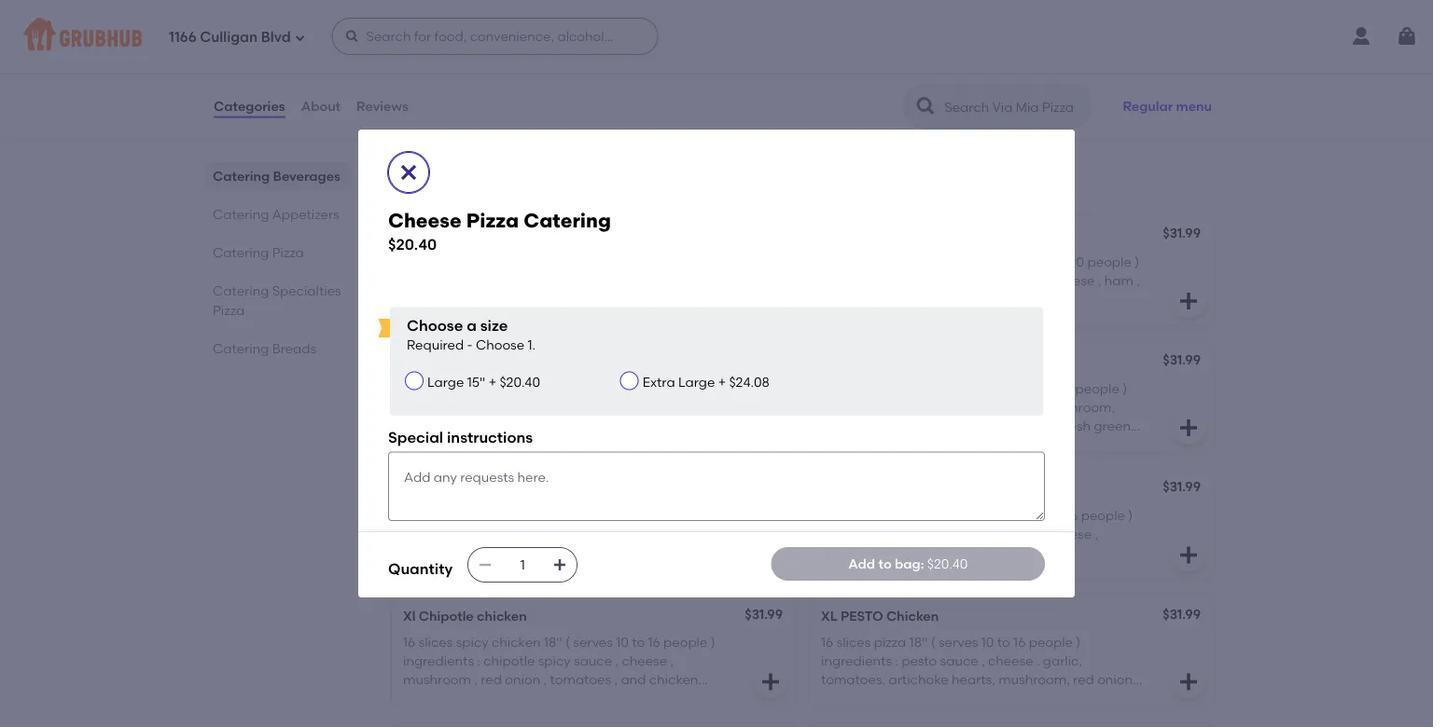 Task type: describe. For each thing, give the bounding box(es) containing it.
pizza inside catering specialties pizza
[[213, 302, 245, 318]]

catering specialties pizza tab
[[213, 281, 343, 320]]

slices for pizza
[[837, 635, 871, 650]]

xl for xl combo pizza
[[403, 354, 419, 370]]

$24.08
[[729, 374, 770, 390]]

16 slices combination pizza 18'' serves ( 6 to 10 people ) ingredients : tomatoes sauce , salami linguica , mushroom,green peppers black olives and sausage .
[[403, 381, 731, 453]]

catering inside button
[[491, 227, 548, 243]]

) inside 16 slices spicy chicken 18'' ( serves 10 to 16 people ) ingredients : chipotle spicy sauce , cheese , mushroom , red onion , tomatoes , and chicken marinated with chipotle sauce .
[[711, 635, 715, 650]]

linguica
[[403, 419, 453, 434]]

reviews
[[356, 98, 408, 114]]

add
[[848, 556, 875, 572]]

breads
[[272, 341, 316, 356]]

pizza inside 16 slices italiana pizza 18'' ( serves 6 to 10 people ) ingredients : garlic sauce , cheese , mushroom, tomatoes ,sausage , and topped with fresh green onion .
[[926, 381, 957, 396]]

. inside 16 slices combination pizza 18'' serves ( 6 to 10 people ) ingredients : tomatoes sauce , salami linguica , mushroom,green peppers black olives and sausage .
[[460, 437, 463, 453]]

red for $31.99
[[1073, 672, 1094, 688]]

people inside 16 slices combination pizza 18'' serves ( 6 to 10 people ) ingredients : tomatoes sauce , salami linguica , mushroom,green peppers black olives and sausage .
[[403, 400, 447, 415]]

1.
[[528, 337, 536, 353]]

18'' for 16 slices combination pizza 18'' serves ( 6 to 10 people ) ingredients : tomatoes sauce , salami linguica , mushroom,green peppers black olives and sausage .
[[575, 381, 594, 396]]

mushroom, inside "16 slices pizza 18'' ( serves 10 to 16 people ) ingredients : pesto sauce , cheese . garlic, tomatoes, artichoke hearts, mushroom, red onion and chicken"
[[999, 672, 1070, 688]]

16 slices double pepperoni with extra cheese 18'' ( serves 10 to 16 people )
[[403, 508, 712, 542]]

ham
[[1104, 273, 1134, 288]]

extra
[[643, 374, 675, 390]]

and inside 16 slices spicy chicken 18'' ( serves 10 to 16 people ) ingredients : chipotle spicy sauce , cheese , mushroom , red onion , tomatoes , and chicken marinated with chipotle sauce .
[[621, 672, 646, 688]]

xl for xl pesto chicken
[[821, 608, 837, 624]]

onion inside 16 slices italiana pizza 18'' ( serves 6 to 10 people ) ingredients : garlic sauce , cheese , mushroom, tomatoes ,sausage , and topped with fresh green onion .
[[821, 437, 856, 453]]

. inside 16 slices spicy chicken 18'' ( serves 10 to 16 people ) ingredients : chipotle spicy sauce , cheese , mushroom , red onion , tomatoes , and chicken marinated with chipotle sauce .
[[599, 691, 602, 707]]

xl garlic chicken ( via mia chicken )
[[821, 481, 1055, 497]]

$31.99 for 16 slices italiana pizza 18'' ( serves 6 to 10 people ) ingredients : garlic sauce , cheese , mushroom, tomatoes ,sausage , and topped with fresh green onion .
[[1163, 352, 1201, 368]]

18"
[[973, 254, 991, 270]]

instructions
[[447, 429, 533, 447]]

0 vertical spatial pepperoni
[[403, 60, 469, 76]]

serves inside 16 slices spicy chicken 18'' ( serves 10 to 16 people ) ingredients : chipotle spicy sauce , cheese , mushroom , red onion , tomatoes , and chicken marinated with chipotle sauce .
[[573, 635, 613, 650]]

pineapple
[[821, 292, 885, 307]]

culligan
[[200, 29, 258, 46]]

fresh
[[1060, 419, 1091, 434]]

red inside 16 slices spicy chicken 18'' ( serves 10 to 16 people ) ingredients : chipotle spicy sauce , cheese , mushroom , red onion , tomatoes , and chicken marinated with chipotle sauce .
[[481, 672, 502, 688]]

pizza inside "16 slices pizza 18'' ( serves 10 to 16 people ) ingredients : pesto sauce , cheese . garlic, tomatoes, artichoke hearts, mushroom, red onion and chicken"
[[874, 635, 906, 650]]

xl pepperoni blast
[[403, 481, 524, 497]]

cheese inside 16 slices spicy chicken 18'' ( serves 10 to 16 people ) ingredients : chipotle spicy sauce , cheese , mushroom , red onion , tomatoes , and chicken marinated with chipotle sauce .
[[622, 654, 667, 669]]

serves inside "16 slices hawaiian pizza  18" ( serves 6 to 10 people ) ingredients : tomatoes sauce , extra cheese , ham , pineapple ."
[[1002, 254, 1042, 270]]

16 inside "16 slices hawaiian pizza  18" ( serves 6 to 10 people ) ingredients : tomatoes sauce , extra cheese , ham , pineapple ."
[[821, 254, 833, 270]]

16 slices italiana pizza 18'' ( serves 6 to 10 people ) ingredients : garlic sauce , cheese , mushroom, tomatoes ,sausage , and topped with fresh green onion .
[[821, 381, 1131, 453]]

pizza for hawaiian
[[937, 254, 970, 270]]

catering beverages tab
[[213, 166, 343, 186]]

choose a size required - choose 1.
[[407, 316, 536, 353]]

combo
[[423, 354, 470, 370]]

marinated
[[403, 691, 470, 707]]

0 vertical spatial spicy
[[456, 635, 489, 650]]

,sausage
[[885, 419, 942, 434]]

-
[[467, 337, 473, 353]]

and inside "16 slices pizza 18'' ( serves 10 to 16 people ) ingredients : pesto sauce , cheese . garlic, tomatoes, artichoke hearts, mushroom, red onion and chicken"
[[821, 691, 846, 707]]

16 slices pizza 18'' ( serves 10 to 16 people ) ingredients : pesto sauce , cheese . garlic, tomatoes, artichoke hearts, mushroom, red onion and chicken
[[821, 635, 1133, 707]]

mushroom, inside 16 slices italiana pizza 18'' ( serves 6 to 10 people ) ingredients : garlic sauce , cheese , mushroom, tomatoes ,sausage , and topped with fresh green onion .
[[1044, 400, 1115, 415]]

required
[[407, 337, 464, 353]]

( inside 16 slices spicy chicken 18'' ( serves 10 to 16 people ) ingredients : chipotle spicy sauce , cheese , mushroom , red onion , tomatoes , and chicken marinated with chipotle sauce .
[[565, 635, 570, 650]]

) inside 16 slices double pepperoni with extra cheese 18'' ( serves 10 to 16 people )
[[541, 527, 545, 542]]

tomatoes inside 16 slices combination pizza 18'' serves ( 6 to 10 people ) ingredients : tomatoes sauce , salami linguica , mushroom,green peppers black olives and sausage .
[[538, 400, 600, 415]]

bacon ranch sticks
[[821, 60, 942, 76]]

to inside 16 slices combination pizza 18'' serves ( 6 to 10 people ) ingredients : tomatoes sauce , salami linguica , mushroom,green peppers black olives and sausage .
[[658, 381, 671, 396]]

18'' inside 16 slices double pepperoni with extra cheese 18'' ( serves 10 to 16 people )
[[686, 508, 704, 523]]

sauce inside 16 slices combination pizza 18'' serves ( 6 to 10 people ) ingredients : tomatoes sauce , salami linguica , mushroom,green peppers black olives and sausage .
[[603, 400, 641, 415]]

bacon
[[821, 60, 862, 76]]

slices for double
[[419, 508, 453, 523]]

regular menu
[[1123, 98, 1212, 114]]

to inside 16 slices double pepperoni with extra cheese 18'' ( serves 10 to 16 people )
[[462, 527, 475, 542]]

pizza for chicken
[[926, 508, 958, 523]]

mushroom,green
[[463, 419, 571, 434]]

pesto
[[841, 608, 883, 624]]

extra large + $24.08
[[643, 374, 770, 390]]

about
[[301, 98, 341, 114]]

( inside 16 slices chicken pizza 18'' ( serves 10 to 16 people ) ingredients : garlic sauce , cilantro . cheese , mushroom , red onion and chicken .
[[983, 508, 988, 523]]

16 slices spicy chicken 18'' ( serves 10 to 16 people ) ingredients : chipotle spicy sauce , cheese , mushroom , red onion , tomatoes , and chicken marinated with chipotle sauce .
[[403, 635, 715, 707]]

10 inside 16 slices italiana pizza 18'' ( serves 6 to 10 people ) ingredients : garlic sauce , cheese , mushroom, tomatoes ,sausage , and topped with fresh green onion .
[[1059, 381, 1072, 396]]

) inside "16 slices hawaiian pizza  18" ( serves 6 to 10 people ) ingredients : tomatoes sauce , extra cheese , ham , pineapple ."
[[1135, 254, 1139, 270]]

people inside 16 slices chicken pizza 18'' ( serves 10 to 16 people ) ingredients : garlic sauce , cilantro . cheese , mushroom , red onion and chicken .
[[1081, 508, 1125, 523]]

people inside "16 slices pizza 18'' ( serves 10 to 16 people ) ingredients : pesto sauce , cheese . garlic, tomatoes, artichoke hearts, mushroom, red onion and chicken"
[[1029, 635, 1073, 650]]

topped
[[980, 419, 1027, 434]]

tomatoes,
[[821, 672, 886, 688]]

regular menu button
[[1114, 86, 1220, 127]]

blast
[[492, 481, 524, 497]]

catering breads tab
[[213, 339, 343, 358]]

to inside 16 slices italiana pizza 18'' ( serves 6 to 10 people ) ingredients : garlic sauce , cheese , mushroom, tomatoes ,sausage , and topped with fresh green onion .
[[1043, 381, 1056, 396]]

categories
[[214, 98, 285, 114]]

catering appetizers
[[213, 206, 339, 222]]

and inside 16 slices italiana pizza 18'' ( serves 6 to 10 people ) ingredients : garlic sauce , cheese , mushroom, tomatoes ,sausage , and topped with fresh green onion .
[[952, 419, 977, 434]]

combination
[[456, 381, 537, 396]]

with inside 16 slices double pepperoni with extra cheese 18'' ( serves 10 to 16 people )
[[572, 508, 598, 523]]

) inside 16 slices combination pizza 18'' serves ( 6 to 10 people ) ingredients : tomatoes sauce , salami linguica , mushroom,green peppers black olives and sausage .
[[450, 400, 455, 415]]

pesto
[[901, 654, 937, 669]]

( inside 16 slices double pepperoni with extra cheese 18'' ( serves 10 to 16 people )
[[707, 508, 712, 523]]

xl
[[403, 608, 416, 624]]

ingredients inside "16 slices pizza 18'' ( serves 10 to 16 people ) ingredients : pesto sauce , cheese . garlic, tomatoes, artichoke hearts, mushroom, red onion and chicken"
[[821, 654, 892, 669]]

double
[[456, 508, 500, 523]]

xl chipotle chicken
[[403, 608, 527, 624]]

18'' for 16 slices chicken pizza 18'' ( serves 10 to 16 people ) ingredients : garlic sauce , cilantro . cheese , mushroom , red onion and chicken .
[[962, 508, 980, 523]]

catering specialties pizza
[[213, 283, 341, 318]]

16 slices chicken pizza 18'' ( serves 10 to 16 people ) ingredients : garlic sauce , cilantro . cheese , mushroom , red onion and chicken .
[[821, 508, 1133, 561]]

+ for $20.40
[[489, 374, 496, 390]]

chicken inside "16 slices pizza 18'' ( serves 10 to 16 people ) ingredients : pesto sauce , cheese . garlic, tomatoes, artichoke hearts, mushroom, red onion and chicken"
[[849, 691, 899, 707]]

. inside "16 slices pizza 18'' ( serves 10 to 16 people ) ingredients : pesto sauce , cheese . garlic, tomatoes, artichoke hearts, mushroom, red onion and chicken"
[[1037, 654, 1040, 669]]

32 bacon ranch sticks ( serves 20 to 24 people )
[[821, 87, 1116, 103]]

$44.99
[[1159, 58, 1201, 74]]

with inside 16 slices spicy chicken 18'' ( serves 10 to 16 people ) ingredients : chipotle spicy sauce , cheese , mushroom , red onion , tomatoes , and chicken marinated with chipotle sauce .
[[473, 691, 500, 707]]

to inside "16 slices hawaiian pizza  18" ( serves 6 to 10 people ) ingredients : tomatoes sauce , extra cheese , ham , pineapple ."
[[1055, 254, 1068, 270]]

and inside 16 slices combination pizza 18'' serves ( 6 to 10 people ) ingredients : tomatoes sauce , salami linguica , mushroom,green peppers black olives and sausage .
[[706, 419, 731, 434]]

1166
[[169, 29, 196, 46]]

serves inside 16 slices italiana pizza 18'' ( serves 6 to 10 people ) ingredients : garlic sauce , cheese , mushroom, tomatoes ,sausage , and topped with fresh green onion .
[[990, 381, 1029, 396]]

1 vertical spatial spicy
[[538, 654, 571, 669]]

: for chicken
[[895, 527, 898, 542]]

32
[[821, 87, 836, 103]]

blvd
[[261, 29, 291, 46]]

garlic for chicken
[[901, 527, 938, 542]]

pepperoni
[[503, 508, 569, 523]]

black
[[630, 419, 665, 434]]

onion inside "16 slices pizza 18'' ( serves 10 to 16 people ) ingredients : pesto sauce , cheese . garlic, tomatoes, artichoke hearts, mushroom, red onion and chicken"
[[1097, 672, 1133, 688]]

$39.99
[[743, 58, 783, 74]]

1 horizontal spatial choose
[[476, 337, 524, 353]]

( inside 16 slices combination pizza 18'' serves ( 6 to 10 people ) ingredients : tomatoes sauce , salami linguica , mushroom,green peppers black olives and sausage .
[[640, 381, 644, 396]]

1166 culligan blvd
[[169, 29, 291, 46]]

Special instructions text field
[[388, 452, 1045, 521]]

tomatoes inside 16 slices italiana pizza 18'' ( serves 6 to 10 people ) ingredients : garlic sauce , cheese , mushroom, tomatoes ,sausage , and topped with fresh green onion .
[[821, 419, 882, 434]]

24
[[1046, 87, 1061, 103]]

tomatoes inside "16 slices hawaiian pizza  18" ( serves 6 to 10 people ) ingredients : tomatoes sauce , extra cheese , ham , pineapple ."
[[901, 273, 963, 288]]

mushroom inside 16 slices chicken pizza 18'' ( serves 10 to 16 people ) ingredients : garlic sauce , cilantro . cheese , mushroom , red onion and chicken .
[[821, 545, 889, 561]]

people inside 16 slices spicy chicken 18'' ( serves 10 to 16 people ) ingredients : chipotle spicy sauce , cheese , mushroom , red onion , tomatoes , and chicken marinated with chipotle sauce .
[[663, 635, 708, 650]]

chicken for chicken
[[883, 481, 936, 497]]

bacon
[[839, 87, 880, 103]]

cheese inside 16 slices italiana pizza 18'' ( serves 6 to 10 people ) ingredients : garlic sauce , cheese , mushroom, tomatoes ,sausage , and topped with fresh green onion .
[[989, 400, 1034, 415]]

olives
[[668, 419, 703, 434]]

reviews button
[[356, 73, 409, 140]]

ingredients for italiana
[[821, 400, 892, 415]]

10 inside "16 slices hawaiian pizza  18" ( serves 6 to 10 people ) ingredients : tomatoes sauce , extra cheese , ham , pineapple ."
[[1072, 254, 1084, 270]]

catering beverages
[[213, 168, 340, 184]]

serves inside 16 slices double pepperoni with extra cheese 18'' ( serves 10 to 16 people )
[[403, 527, 443, 542]]

special instructions
[[388, 429, 533, 447]]

add to bag: $20.40
[[848, 556, 968, 572]]

italiana
[[874, 381, 922, 396]]

large 15" + $20.40
[[427, 374, 540, 390]]

10 inside 16 slices double pepperoni with extra cheese 18'' ( serves 10 to 16 people )
[[446, 527, 459, 542]]

18'' inside "16 slices pizza 18'' ( serves 10 to 16 people ) ingredients : pesto sauce , cheese . garlic, tomatoes, artichoke hearts, mushroom, red onion and chicken"
[[909, 635, 928, 650]]

extra inside "16 slices hawaiian pizza  18" ( serves 6 to 10 people ) ingredients : tomatoes sauce , extra cheese , ham , pineapple ."
[[1014, 273, 1046, 288]]

) inside "16 slices pizza 18'' ( serves 10 to 16 people ) ingredients : pesto sauce , cheese . garlic, tomatoes, artichoke hearts, mushroom, red onion and chicken"
[[1076, 635, 1081, 650]]

peppers
[[574, 419, 627, 434]]

people inside "16 slices hawaiian pizza  18" ( serves 6 to 10 people ) ingredients : tomatoes sauce , extra cheese , ham , pineapple ."
[[1087, 254, 1132, 270]]

20
[[1012, 87, 1027, 103]]

quantity
[[388, 560, 453, 578]]

size
[[480, 316, 508, 335]]

cheese inside "16 slices pizza 18'' ( serves 10 to 16 people ) ingredients : pesto sauce , cheese . garlic, tomatoes, artichoke hearts, mushroom, red onion and chicken"
[[988, 654, 1034, 669]]

mia
[[969, 481, 993, 497]]

pizza inside button
[[454, 227, 488, 243]]

cheese inside 16 slices double pepperoni with extra cheese 18'' ( serves 10 to 16 people )
[[637, 508, 683, 523]]

16 inside 16 slices combination pizza 18'' serves ( 6 to 10 people ) ingredients : tomatoes sauce , salami linguica , mushroom,green peppers black olives and sausage .
[[403, 381, 415, 396]]

onion inside 16 slices chicken pizza 18'' ( serves 10 to 16 people ) ingredients : garlic sauce , cilantro . cheese , mushroom , red onion and chicken .
[[923, 545, 958, 561]]

pepperoni sticks
[[403, 60, 509, 76]]

( inside "16 slices pizza 18'' ( serves 10 to 16 people ) ingredients : pesto sauce , cheese . garlic, tomatoes, artichoke hearts, mushroom, red onion and chicken"
[[931, 635, 935, 650]]

tomatoes inside 16 slices spicy chicken 18'' ( serves 10 to 16 people ) ingredients : chipotle spicy sauce , cheese , mushroom , red onion , tomatoes , and chicken marinated with chipotle sauce .
[[550, 672, 611, 688]]

beverages
[[273, 168, 340, 184]]

main navigation navigation
[[0, 0, 1433, 73]]

bag:
[[895, 556, 924, 572]]

Search Via Mia Pizza search field
[[943, 98, 1085, 116]]

sauce inside "16 slices pizza 18'' ( serves 10 to 16 people ) ingredients : pesto sauce , cheese . garlic, tomatoes, artichoke hearts, mushroom, red onion and chicken"
[[940, 654, 978, 669]]

special
[[388, 429, 443, 447]]

cheese pizza catering
[[403, 227, 548, 243]]

( inside "16 slices hawaiian pizza  18" ( serves 6 to 10 people ) ingredients : tomatoes sauce , extra cheese , ham , pineapple ."
[[994, 254, 999, 270]]

xl pesto chicken
[[821, 608, 939, 624]]

0 vertical spatial ranch
[[866, 60, 903, 76]]



Task type: locate. For each thing, give the bounding box(es) containing it.
0 horizontal spatial mushroom
[[403, 672, 471, 688]]

1 horizontal spatial mushroom
[[821, 545, 889, 561]]

0 horizontal spatial catering pizza
[[213, 244, 304, 260]]

$31.99 for 16 slices spicy chicken 18'' ( serves 10 to 16 people ) ingredients : chipotle spicy sauce , cheese , mushroom , red onion , tomatoes , and chicken marinated with chipotle sauce .
[[745, 606, 783, 622]]

pizza down the xl garlic chicken ( via mia chicken )
[[926, 508, 958, 523]]

extra left ham
[[1014, 273, 1046, 288]]

slices inside 16 slices double pepperoni with extra cheese 18'' ( serves 10 to 16 people )
[[419, 508, 453, 523]]

6 for cheese
[[1033, 381, 1040, 396]]

pizza inside cheese pizza catering $20.40
[[466, 209, 519, 233]]

people inside 16 slices double pepperoni with extra cheese 18'' ( serves 10 to 16 people )
[[493, 527, 537, 542]]

tomatoes
[[901, 273, 963, 288], [538, 400, 600, 415], [821, 419, 882, 434], [550, 672, 611, 688]]

1 garlic from the top
[[901, 400, 938, 415]]

2 large from the left
[[678, 374, 715, 390]]

2 horizontal spatial $20.40
[[927, 556, 968, 572]]

, inside "16 slices pizza 18'' ( serves 10 to 16 people ) ingredients : pesto sauce , cheese . garlic, tomatoes, artichoke hearts, mushroom, red onion and chicken"
[[982, 654, 985, 669]]

10
[[1072, 254, 1084, 270], [674, 381, 687, 396], [1059, 381, 1072, 396], [1034, 508, 1046, 523], [446, 527, 459, 542], [616, 635, 629, 650], [981, 635, 994, 650]]

garlic,
[[1043, 654, 1082, 669]]

search icon image
[[915, 95, 937, 118]]

slices for hawaiian
[[837, 254, 871, 270]]

1 horizontal spatial catering pizza
[[388, 171, 533, 195]]

with left fresh
[[1030, 419, 1057, 434]]

a
[[467, 316, 477, 335]]

onion inside 16 slices spicy chicken 18'' ( serves 10 to 16 people ) ingredients : chipotle spicy sauce , cheese , mushroom , red onion , tomatoes , and chicken marinated with chipotle sauce .
[[505, 672, 540, 688]]

red for 16 slices double pepperoni with extra cheese 18'' ( serves 10 to 16 people )
[[899, 545, 920, 561]]

catering pizza
[[388, 171, 533, 195], [213, 244, 304, 260]]

green
[[1094, 419, 1131, 434]]

to inside 16 slices spicy chicken 18'' ( serves 10 to 16 people ) ingredients : chipotle spicy sauce , cheese , mushroom , red onion , tomatoes , and chicken marinated with chipotle sauce .
[[632, 635, 645, 650]]

xl left garlic
[[821, 481, 837, 497]]

extra
[[1014, 273, 1046, 288], [602, 508, 634, 523]]

0 vertical spatial choose
[[407, 316, 463, 335]]

chicken for pizza
[[886, 608, 939, 624]]

0 horizontal spatial 6
[[648, 381, 655, 396]]

1 vertical spatial pepperoni
[[423, 481, 489, 497]]

$31.99
[[1163, 225, 1201, 241], [1163, 352, 1201, 368], [1163, 479, 1201, 495], [745, 606, 783, 622], [1163, 606, 1201, 622]]

1 vertical spatial catering pizza
[[213, 244, 304, 260]]

slices down chipotle
[[419, 635, 453, 650]]

) inside 16 slices chicken pizza 18'' ( serves 10 to 16 people ) ingredients : garlic sauce , cilantro . cheese , mushroom , red onion and chicken .
[[1128, 508, 1133, 523]]

10 inside 16 slices chicken pizza 18'' ( serves 10 to 16 people ) ingredients : garlic sauce , cilantro . cheese , mushroom , red onion and chicken .
[[1034, 508, 1046, 523]]

. inside "16 slices hawaiian pizza  18" ( serves 6 to 10 people ) ingredients : tomatoes sauce , extra cheese , ham , pineapple ."
[[889, 292, 892, 307]]

0 horizontal spatial $20.40
[[388, 236, 437, 254]]

. inside 16 slices italiana pizza 18'' ( serves 6 to 10 people ) ingredients : garlic sauce , cheese , mushroom, tomatoes ,sausage , and topped with fresh green onion .
[[860, 437, 863, 453]]

ingredients up pineapple
[[821, 273, 892, 288]]

$31.99 for 16 slices pizza 18'' ( serves 10 to 16 people ) ingredients : pesto sauce , cheese . garlic, tomatoes, artichoke hearts, mushroom, red onion and chicken
[[1163, 606, 1201, 622]]

10 inside "16 slices pizza 18'' ( serves 10 to 16 people ) ingredients : pesto sauce , cheese . garlic, tomatoes, artichoke hearts, mushroom, red onion and chicken"
[[981, 635, 994, 650]]

pizza inside 16 slices combination pizza 18'' serves ( 6 to 10 people ) ingredients : tomatoes sauce , salami linguica , mushroom,green peppers black olives and sausage .
[[540, 381, 572, 396]]

serves inside 16 slices combination pizza 18'' serves ( 6 to 10 people ) ingredients : tomatoes sauce , salami linguica , mushroom,green peppers black olives and sausage .
[[597, 381, 637, 396]]

garlic
[[841, 481, 880, 497]]

: inside 16 slices spicy chicken 18'' ( serves 10 to 16 people ) ingredients : chipotle spicy sauce , cheese , mushroom , red onion , tomatoes , and chicken marinated with chipotle sauce .
[[477, 654, 480, 669]]

2 horizontal spatial with
[[1030, 419, 1057, 434]]

mushroom inside 16 slices spicy chicken 18'' ( serves 10 to 16 people ) ingredients : chipotle spicy sauce , cheese , mushroom , red onion , tomatoes , and chicken marinated with chipotle sauce .
[[403, 672, 471, 688]]

1 vertical spatial garlic
[[901, 527, 938, 542]]

slices down garlic
[[837, 508, 871, 523]]

6 inside 16 slices combination pizza 18'' serves ( 6 to 10 people ) ingredients : tomatoes sauce , salami linguica , mushroom,green peppers black olives and sausage .
[[648, 381, 655, 396]]

0 vertical spatial chipotle
[[483, 654, 535, 669]]

ingredients inside 16 slices chicken pizza 18'' ( serves 10 to 16 people ) ingredients : garlic sauce , cilantro . cheese , mushroom , red onion and chicken .
[[821, 527, 892, 542]]

6 inside "16 slices hawaiian pizza  18" ( serves 6 to 10 people ) ingredients : tomatoes sauce , extra cheese , ham , pineapple ."
[[1045, 254, 1052, 270]]

1 horizontal spatial spicy
[[538, 654, 571, 669]]

chipotle
[[419, 608, 474, 624]]

mushroom, down garlic,
[[999, 672, 1070, 688]]

xl left pesto
[[821, 608, 837, 624]]

$20.40 inside cheese pizza catering $20.40
[[388, 236, 437, 254]]

catering
[[213, 168, 270, 184], [388, 171, 476, 195], [213, 206, 269, 222], [524, 209, 611, 233], [491, 227, 548, 243], [213, 244, 269, 260], [213, 283, 269, 299], [213, 341, 269, 356]]

1 vertical spatial chipotle
[[503, 691, 554, 707]]

$20.40 for to
[[927, 556, 968, 572]]

pizza left 18"
[[937, 254, 970, 270]]

0 horizontal spatial choose
[[407, 316, 463, 335]]

: down italiana on the bottom of page
[[895, 400, 898, 415]]

: for hawaiian
[[895, 273, 898, 288]]

artichoke
[[889, 672, 949, 688]]

to
[[1030, 87, 1043, 103], [1055, 254, 1068, 270], [658, 381, 671, 396], [1043, 381, 1056, 396], [1050, 508, 1063, 523], [462, 527, 475, 542], [878, 556, 892, 572], [632, 635, 645, 650], [997, 635, 1010, 650]]

15"
[[467, 374, 485, 390]]

extra inside 16 slices double pepperoni with extra cheese 18'' ( serves 10 to 16 people )
[[602, 508, 634, 523]]

18'' inside 16 slices italiana pizza 18'' ( serves 6 to 10 people ) ingredients : garlic sauce , cheese , mushroom, tomatoes ,sausage , and topped with fresh green onion .
[[961, 381, 979, 396]]

cheese inside "16 slices hawaiian pizza  18" ( serves 6 to 10 people ) ingredients : tomatoes sauce , extra cheese , ham , pineapple ."
[[1049, 273, 1095, 288]]

: up "mushroom,green"
[[532, 400, 535, 415]]

pizza inside 16 slices chicken pizza 18'' ( serves 10 to 16 people ) ingredients : garlic sauce , cilantro . cheese , mushroom , red onion and chicken .
[[926, 508, 958, 523]]

0 horizontal spatial +
[[489, 374, 496, 390]]

xl down sausage on the left of page
[[403, 481, 419, 497]]

0 vertical spatial with
[[1030, 419, 1057, 434]]

with right marinated
[[473, 691, 500, 707]]

xl combo pizza
[[403, 354, 507, 370]]

0 horizontal spatial spicy
[[456, 635, 489, 650]]

red right add
[[899, 545, 920, 561]]

$31.99 for 16 slices hawaiian pizza  18" ( serves 6 to 10 people ) ingredients : tomatoes sauce , extra cheese , ham , pineapple .
[[1163, 225, 1201, 241]]

ingredients up marinated
[[403, 654, 474, 669]]

+ left $24.08
[[718, 374, 726, 390]]

ranch down bacon ranch sticks at right top
[[883, 87, 920, 103]]

red down garlic,
[[1073, 672, 1094, 688]]

ingredients for combination
[[458, 400, 529, 415]]

: inside "16 slices hawaiian pizza  18" ( serves 6 to 10 people ) ingredients : tomatoes sauce , extra cheese , ham , pineapple ."
[[895, 273, 898, 288]]

choose up required
[[407, 316, 463, 335]]

people
[[1064, 87, 1109, 103], [1087, 254, 1132, 270], [1075, 381, 1119, 396], [403, 400, 447, 415], [1081, 508, 1125, 523], [493, 527, 537, 542], [663, 635, 708, 650], [1029, 635, 1073, 650]]

svg image inside main navigation navigation
[[1396, 25, 1418, 48]]

+ right 15"
[[489, 374, 496, 390]]

hawaiian
[[874, 254, 934, 270]]

appetizers
[[272, 206, 339, 222]]

sausage
[[403, 437, 457, 453]]

$20.40 for 15"
[[500, 374, 540, 390]]

2 horizontal spatial red
[[1073, 672, 1094, 688]]

slices down xl pepperoni blast
[[419, 508, 453, 523]]

to inside "16 slices pizza 18'' ( serves 10 to 16 people ) ingredients : pesto sauce , cheese . garlic, tomatoes, artichoke hearts, mushroom, red onion and chicken"
[[997, 635, 1010, 650]]

svg image
[[345, 29, 360, 44], [294, 32, 306, 43], [1177, 96, 1200, 119], [759, 290, 782, 313], [1177, 544, 1200, 567], [478, 558, 493, 573], [553, 558, 567, 573], [759, 671, 782, 694], [1177, 671, 1200, 694]]

slices down combo at the left of page
[[419, 381, 453, 396]]

1 horizontal spatial extra
[[1014, 273, 1046, 288]]

sauce inside 16 slices chicken pizza 18'' ( serves 10 to 16 people ) ingredients : garlic sauce , cilantro . cheese , mushroom , red onion and chicken .
[[941, 527, 979, 542]]

pepperoni
[[403, 60, 469, 76], [423, 481, 489, 497]]

: for combination
[[532, 400, 535, 415]]

slices inside 16 slices spicy chicken 18'' ( serves 10 to 16 people ) ingredients : chipotle spicy sauce , cheese , mushroom , red onion , tomatoes , and chicken marinated with chipotle sauce .
[[419, 635, 453, 650]]

large up salami
[[678, 374, 715, 390]]

$20.40 for pizza
[[388, 236, 437, 254]]

slices inside 16 slices chicken pizza 18'' ( serves 10 to 16 people ) ingredients : garlic sauce , cilantro . cheese , mushroom , red onion and chicken .
[[837, 508, 871, 523]]

ingredients for chicken
[[821, 527, 892, 542]]

:
[[895, 273, 898, 288], [532, 400, 535, 415], [895, 400, 898, 415], [895, 527, 898, 542], [477, 654, 480, 669], [895, 654, 898, 669]]

: inside 16 slices chicken pizza 18'' ( serves 10 to 16 people ) ingredients : garlic sauce , cilantro . cheese , mushroom , red onion and chicken .
[[895, 527, 898, 542]]

: inside 16 slices combination pizza 18'' serves ( 6 to 10 people ) ingredients : tomatoes sauce , salami linguica , mushroom,green peppers black olives and sausage .
[[532, 400, 535, 415]]

pepperoni up reviews
[[403, 60, 469, 76]]

0 vertical spatial extra
[[1014, 273, 1046, 288]]

0 vertical spatial mushroom,
[[1044, 400, 1115, 415]]

slices for italiana
[[837, 381, 871, 396]]

6 for salami
[[648, 381, 655, 396]]

pizza for combination
[[540, 381, 572, 396]]

garlic for italiana
[[901, 400, 938, 415]]

: down xl chipotle chicken
[[477, 654, 480, 669]]

( inside 16 slices italiana pizza 18'' ( serves 6 to 10 people ) ingredients : garlic sauce , cheese , mushroom, tomatoes ,sausage , and topped with fresh green onion .
[[982, 381, 987, 396]]

1 horizontal spatial +
[[718, 374, 726, 390]]

18'' inside 16 slices spicy chicken 18'' ( serves 10 to 16 people ) ingredients : chipotle spicy sauce , cheese , mushroom , red onion , tomatoes , and chicken marinated with chipotle sauce .
[[544, 635, 562, 650]]

slices for chicken
[[837, 508, 871, 523]]

salami
[[651, 400, 693, 415]]

to inside 16 slices chicken pizza 18'' ( serves 10 to 16 people ) ingredients : garlic sauce , cilantro . cheese , mushroom , red onion and chicken .
[[1050, 508, 1063, 523]]

slices
[[837, 254, 871, 270], [419, 381, 453, 396], [837, 381, 871, 396], [419, 508, 453, 523], [837, 508, 871, 523], [419, 635, 453, 650], [837, 635, 871, 650]]

via
[[947, 481, 966, 497]]

chicken
[[883, 481, 936, 497], [886, 608, 939, 624]]

1 horizontal spatial $20.40
[[500, 374, 540, 390]]

) inside 16 slices italiana pizza 18'' ( serves 6 to 10 people ) ingredients : garlic sauce , cheese , mushroom, tomatoes ,sausage , and topped with fresh green onion .
[[1123, 381, 1127, 396]]

10 inside 16 slices combination pizza 18'' serves ( 6 to 10 people ) ingredients : tomatoes sauce , salami linguica , mushroom,green peppers black olives and sausage .
[[674, 381, 687, 396]]

: inside 16 slices italiana pizza 18'' ( serves 6 to 10 people ) ingredients : garlic sauce , cheese , mushroom, tomatoes ,sausage , and topped with fresh green onion .
[[895, 400, 898, 415]]

slices up pineapple
[[837, 254, 871, 270]]

: down the hawaiian
[[895, 273, 898, 288]]

1 vertical spatial mushroom,
[[999, 672, 1070, 688]]

cheese for cheese pizza catering $20.40
[[388, 209, 462, 233]]

pizza
[[480, 171, 533, 195], [466, 209, 519, 233], [454, 227, 488, 243], [272, 244, 304, 260], [213, 302, 245, 318], [473, 354, 507, 370], [926, 381, 957, 396]]

cheese for cheese pizza catering
[[403, 227, 451, 243]]

menu
[[1176, 98, 1212, 114]]

garlic up the ',sausage'
[[901, 400, 938, 415]]

: up add to bag: $20.40
[[895, 527, 898, 542]]

+ for $24.08
[[718, 374, 726, 390]]

large down combo at the left of page
[[427, 374, 464, 390]]

pizza down xl pesto chicken
[[874, 635, 906, 650]]

mushroom, up fresh
[[1044, 400, 1115, 415]]

serves inside 16 slices chicken pizza 18'' ( serves 10 to 16 people ) ingredients : garlic sauce , cilantro . cheese , mushroom , red onion and chicken .
[[991, 508, 1031, 523]]

: for italiana
[[895, 400, 898, 415]]

xl down required
[[403, 354, 419, 370]]

2 horizontal spatial 6
[[1045, 254, 1052, 270]]

choose down size
[[476, 337, 524, 353]]

2 garlic from the top
[[901, 527, 938, 542]]

catering appetizers tab
[[213, 204, 343, 224]]

cilantro
[[989, 527, 1037, 542]]

sauce inside "16 slices hawaiian pizza  18" ( serves 6 to 10 people ) ingredients : tomatoes sauce , extra cheese , ham , pineapple ."
[[966, 273, 1004, 288]]

18''
[[575, 381, 594, 396], [961, 381, 979, 396], [686, 508, 704, 523], [962, 508, 980, 523], [544, 635, 562, 650], [909, 635, 928, 650]]

mushroom up marinated
[[403, 672, 471, 688]]

+
[[489, 374, 496, 390], [718, 374, 726, 390]]

cheese
[[1049, 273, 1095, 288], [989, 400, 1034, 415], [637, 508, 683, 523], [1047, 527, 1092, 542], [622, 654, 667, 669], [988, 654, 1034, 669]]

slices inside 16 slices combination pizza 18'' serves ( 6 to 10 people ) ingredients : tomatoes sauce , salami linguica , mushroom,green peppers black olives and sausage .
[[419, 381, 453, 396]]

ingredients down combination
[[458, 400, 529, 415]]

.
[[889, 292, 892, 307], [460, 437, 463, 453], [860, 437, 863, 453], [1040, 527, 1043, 542], [1042, 545, 1045, 561], [1037, 654, 1040, 669], [599, 691, 602, 707]]

ingredients up add
[[821, 527, 892, 542]]

xl for xl garlic chicken ( via mia chicken )
[[821, 481, 837, 497]]

about button
[[300, 73, 342, 140]]

with inside 16 slices italiana pizza 18'' ( serves 6 to 10 people ) ingredients : garlic sauce , cheese , mushroom, tomatoes ,sausage , and topped with fresh green onion .
[[1030, 419, 1057, 434]]

0 vertical spatial $20.40
[[388, 236, 437, 254]]

1 horizontal spatial with
[[572, 508, 598, 523]]

chicken
[[997, 481, 1047, 497], [874, 508, 923, 523], [990, 545, 1039, 561], [477, 608, 527, 624], [492, 635, 541, 650], [649, 672, 698, 688], [849, 691, 899, 707]]

0 vertical spatial garlic
[[901, 400, 938, 415]]

people inside 16 slices italiana pizza 18'' ( serves 6 to 10 people ) ingredients : garlic sauce , cheese , mushroom, tomatoes ,sausage , and topped with fresh green onion .
[[1075, 381, 1119, 396]]

catering pizza inside catering pizza tab
[[213, 244, 304, 260]]

xl
[[403, 354, 419, 370], [403, 481, 419, 497], [821, 481, 837, 497], [821, 608, 837, 624]]

chipotle right marinated
[[503, 691, 554, 707]]

2 + from the left
[[718, 374, 726, 390]]

cheese pizza catering button
[[392, 215, 795, 326]]

: left pesto
[[895, 654, 898, 669]]

chipotle down xl chipotle chicken
[[483, 654, 535, 669]]

0 vertical spatial catering pizza
[[388, 171, 533, 195]]

red down xl chipotle chicken
[[481, 672, 502, 688]]

garlic
[[901, 400, 938, 415], [901, 527, 938, 542]]

ingredients for spicy
[[403, 654, 474, 669]]

16 inside 16 slices italiana pizza 18'' ( serves 6 to 10 people ) ingredients : garlic sauce , cheese , mushroom, tomatoes ,sausage , and topped with fresh green onion .
[[821, 381, 833, 396]]

slices for spicy
[[419, 635, 453, 650]]

1 horizontal spatial large
[[678, 374, 715, 390]]

catering breads
[[213, 341, 316, 356]]

sauce
[[966, 273, 1004, 288], [603, 400, 641, 415], [941, 400, 979, 415], [941, 527, 979, 542], [574, 654, 612, 669], [940, 654, 978, 669], [558, 691, 596, 707]]

0 vertical spatial chicken
[[883, 481, 936, 497]]

16 slices hawaiian pizza  18" ( serves 6 to 10 people ) ingredients : tomatoes sauce , extra cheese , ham , pineapple .
[[821, 254, 1140, 307]]

slices inside "16 slices hawaiian pizza  18" ( serves 6 to 10 people ) ingredients : tomatoes sauce , extra cheese , ham , pineapple ."
[[837, 254, 871, 270]]

1 + from the left
[[489, 374, 496, 390]]

garlic up bag:
[[901, 527, 938, 542]]

1 vertical spatial $20.40
[[500, 374, 540, 390]]

cheese inside cheese pizza catering $20.40
[[388, 209, 462, 233]]

hearts,
[[952, 672, 995, 688]]

ingredients
[[821, 273, 892, 288], [458, 400, 529, 415], [821, 400, 892, 415], [821, 527, 892, 542], [403, 654, 474, 669], [821, 654, 892, 669]]

pepperoni up 'double'
[[423, 481, 489, 497]]

cheese inside 16 slices chicken pizza 18'' ( serves 10 to 16 people ) ingredients : garlic sauce , cilantro . cheese , mushroom , red onion and chicken .
[[1047, 527, 1092, 542]]

2 vertical spatial $20.40
[[927, 556, 968, 572]]

catering pizza down the catering appetizers
[[213, 244, 304, 260]]

sauce inside 16 slices italiana pizza 18'' ( serves 6 to 10 people ) ingredients : garlic sauce , cheese , mushroom, tomatoes ,sausage , and topped with fresh green onion .
[[941, 400, 979, 415]]

10 inside 16 slices spicy chicken 18'' ( serves 10 to 16 people ) ingredients : chipotle spicy sauce , cheese , mushroom , red onion , tomatoes , and chicken marinated with chipotle sauce .
[[616, 635, 629, 650]]

catering inside catering specialties pizza
[[213, 283, 269, 299]]

choose
[[407, 316, 463, 335], [476, 337, 524, 353]]

0 horizontal spatial extra
[[602, 508, 634, 523]]

with right pepperoni
[[572, 508, 598, 523]]

catering pizza tab
[[213, 243, 343, 262]]

chipotle
[[483, 654, 535, 669], [503, 691, 554, 707]]

ranch up bacon
[[866, 60, 903, 76]]

Input item quantity number field
[[502, 549, 543, 582]]

svg image
[[1396, 25, 1418, 48], [397, 162, 420, 184], [1177, 290, 1200, 313], [1177, 417, 1200, 440], [759, 544, 782, 567]]

mushroom,
[[1044, 400, 1115, 415], [999, 672, 1070, 688]]

garlic inside 16 slices italiana pizza 18'' ( serves 6 to 10 people ) ingredients : garlic sauce , cheese , mushroom, tomatoes ,sausage , and topped with fresh green onion .
[[901, 400, 938, 415]]

and inside 16 slices chicken pizza 18'' ( serves 10 to 16 people ) ingredients : garlic sauce , cilantro . cheese , mushroom , red onion and chicken .
[[962, 545, 987, 561]]

chicken left via
[[883, 481, 936, 497]]

catering inside cheese pizza catering $20.40
[[524, 209, 611, 233]]

18'' inside 16 slices combination pizza 18'' serves ( 6 to 10 people ) ingredients : tomatoes sauce , salami linguica , mushroom,green peppers black olives and sausage .
[[575, 381, 594, 396]]

18'' for 16 slices spicy chicken 18'' ( serves 10 to 16 people ) ingredients : chipotle spicy sauce , cheese , mushroom , red onion , tomatoes , and chicken marinated with chipotle sauce .
[[544, 635, 562, 650]]

,
[[1007, 273, 1011, 288], [1098, 273, 1101, 288], [1137, 273, 1140, 288], [644, 400, 648, 415], [982, 400, 985, 415], [1037, 400, 1041, 415], [456, 419, 460, 434], [946, 419, 949, 434], [982, 527, 985, 542], [1095, 527, 1098, 542], [892, 545, 896, 561], [615, 654, 619, 669], [670, 654, 674, 669], [982, 654, 985, 669], [474, 672, 478, 688], [544, 672, 547, 688], [614, 672, 618, 688]]

ingredients down italiana on the bottom of page
[[821, 400, 892, 415]]

slices for combination
[[419, 381, 453, 396]]

ingredients inside 16 slices spicy chicken 18'' ( serves 10 to 16 people ) ingredients : chipotle spicy sauce , cheese , mushroom , red onion , tomatoes , and chicken marinated with chipotle sauce .
[[403, 654, 474, 669]]

1 horizontal spatial red
[[899, 545, 920, 561]]

0 vertical spatial mushroom
[[821, 545, 889, 561]]

regular
[[1123, 98, 1173, 114]]

: for spicy
[[477, 654, 480, 669]]

$20.40
[[388, 236, 437, 254], [500, 374, 540, 390], [927, 556, 968, 572]]

sticks
[[472, 60, 509, 76], [906, 60, 942, 76], [923, 87, 958, 103]]

catering pizza up cheese pizza catering
[[388, 171, 533, 195]]

1 vertical spatial ranch
[[883, 87, 920, 103]]

: inside "16 slices pizza 18'' ( serves 10 to 16 people ) ingredients : pesto sauce , cheese . garlic, tomatoes, artichoke hearts, mushroom, red onion and chicken"
[[895, 654, 898, 669]]

red inside 16 slices chicken pizza 18'' ( serves 10 to 16 people ) ingredients : garlic sauce , cilantro . cheese , mushroom , red onion and chicken .
[[899, 545, 920, 561]]

ingredients for hawaiian
[[821, 273, 892, 288]]

1 vertical spatial chicken
[[886, 608, 939, 624]]

1 vertical spatial extra
[[602, 508, 634, 523]]

0 horizontal spatial large
[[427, 374, 464, 390]]

categories button
[[213, 73, 286, 140]]

0 horizontal spatial with
[[473, 691, 500, 707]]

xl for xl pepperoni blast
[[403, 481, 419, 497]]

mushroom
[[821, 545, 889, 561], [403, 672, 471, 688]]

ingredients up tomatoes,
[[821, 654, 892, 669]]

1 vertical spatial with
[[572, 508, 598, 523]]

0 horizontal spatial red
[[481, 672, 502, 688]]

18'' for 16 slices italiana pizza 18'' ( serves 6 to 10 people ) ingredients : garlic sauce , cheese , mushroom, tomatoes ,sausage , and topped with fresh green onion .
[[961, 381, 979, 396]]

specialties
[[272, 283, 341, 299]]

ingredients inside "16 slices hawaiian pizza  18" ( serves 6 to 10 people ) ingredients : tomatoes sauce , extra cheese , ham , pineapple ."
[[821, 273, 892, 288]]

chicken up pesto
[[886, 608, 939, 624]]

pizza up "mushroom,green"
[[540, 381, 572, 396]]

6 inside 16 slices italiana pizza 18'' ( serves 6 to 10 people ) ingredients : garlic sauce , cheese , mushroom, tomatoes ,sausage , and topped with fresh green onion .
[[1033, 381, 1040, 396]]

1 large from the left
[[427, 374, 464, 390]]

mushroom left bag:
[[821, 545, 889, 561]]

extra right pepperoni
[[602, 508, 634, 523]]

with
[[1030, 419, 1057, 434], [572, 508, 598, 523], [473, 691, 500, 707]]

slices left italiana on the bottom of page
[[837, 381, 871, 396]]

1 horizontal spatial 6
[[1033, 381, 1040, 396]]

serves inside "16 slices pizza 18'' ( serves 10 to 16 people ) ingredients : pesto sauce , cheese . garlic, tomatoes, artichoke hearts, mushroom, red onion and chicken"
[[939, 635, 978, 650]]

cheese
[[388, 209, 462, 233], [403, 227, 451, 243]]

2 vertical spatial with
[[473, 691, 500, 707]]

1 vertical spatial mushroom
[[403, 672, 471, 688]]

1 vertical spatial choose
[[476, 337, 524, 353]]

$31.99 for 16 slices chicken pizza 18'' ( serves 10 to 16 people ) ingredients : garlic sauce , cilantro . cheese , mushroom , red onion and chicken .
[[1163, 479, 1201, 495]]

6 for extra
[[1045, 254, 1052, 270]]

cheese pizza catering $20.40
[[388, 209, 611, 254]]

serves
[[969, 87, 1009, 103], [1002, 254, 1042, 270], [597, 381, 637, 396], [990, 381, 1029, 396], [991, 508, 1031, 523], [403, 527, 443, 542], [573, 635, 613, 650], [939, 635, 978, 650]]

slices down pesto
[[837, 635, 871, 650]]

garlic inside 16 slices chicken pizza 18'' ( serves 10 to 16 people ) ingredients : garlic sauce , cilantro . cheese , mushroom , red onion and chicken .
[[901, 527, 938, 542]]



Task type: vqa. For each thing, say whether or not it's contained in the screenshot.
St
no



